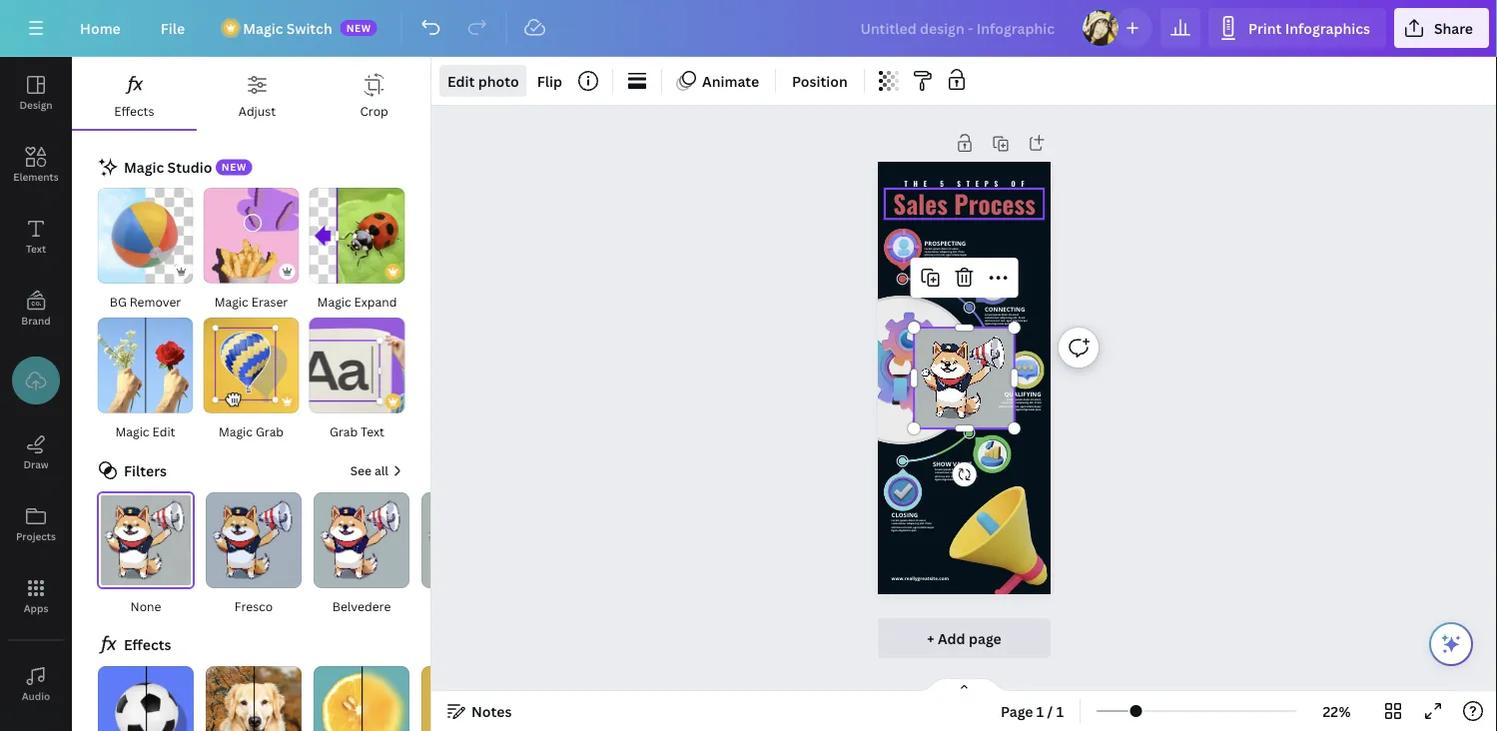 Task type: describe. For each thing, give the bounding box(es) containing it.
page
[[1001, 702, 1034, 721]]

draw button
[[0, 417, 72, 489]]

ligula down the qualifying
[[1016, 408, 1023, 411]]

blur image
[[314, 666, 410, 731]]

projects
[[16, 530, 56, 543]]

audio button
[[0, 648, 72, 720]]

show
[[933, 460, 952, 468]]

magic studio new
[[124, 157, 247, 176]]

flip button
[[529, 65, 571, 97]]

notes
[[472, 702, 512, 721]]

+ add page button
[[878, 619, 1051, 658]]

eget down the qualifying
[[1021, 405, 1026, 408]]

file
[[161, 18, 185, 37]]

filters
[[124, 461, 167, 480]]

side panel tab list
[[0, 57, 72, 731]]

see all button
[[348, 459, 407, 483]]

orci down the qualifying
[[1010, 405, 1014, 408]]

print infographics
[[1249, 18, 1371, 37]]

page 1 / 1
[[1001, 702, 1064, 721]]

design button
[[0, 57, 72, 129]]

new inside magic studio new
[[222, 161, 247, 174]]

magic eraser button
[[202, 187, 300, 313]]

2 grab from the left
[[330, 423, 358, 440]]

dignissim down connecting
[[992, 323, 1004, 326]]

the
[[905, 178, 933, 189]]

expand
[[354, 293, 397, 310]]

value
[[953, 460, 973, 468]]

nisl, down the qualifying
[[1015, 405, 1020, 408]]

position
[[792, 71, 848, 90]]

dolor up www.reallygreatsite.com
[[909, 519, 915, 523]]

adjust
[[239, 102, 276, 119]]

nisl, down show value
[[951, 475, 956, 478]]

magic expand button
[[308, 187, 406, 313]]

canva assistant image
[[1440, 633, 1464, 656]]

/
[[1048, 702, 1054, 721]]

ligula down prospecting
[[925, 257, 932, 260]]

switch
[[287, 18, 332, 37]]

flip
[[537, 71, 563, 90]]

nisl, down prospecting
[[941, 253, 946, 257]]

elit. down connecting
[[1013, 316, 1018, 319]]

+
[[928, 629, 935, 648]]

photo
[[478, 71, 519, 90]]

elements button
[[0, 129, 72, 201]]

ullamcorper up www.reallygreatsite.com
[[920, 526, 935, 529]]

share
[[1435, 18, 1474, 37]]

position button
[[784, 65, 856, 97]]

bg remover button
[[96, 187, 194, 313]]

crop button
[[318, 57, 431, 129]]

audio
[[22, 689, 50, 703]]

proin down value
[[969, 471, 975, 475]]

brand
[[21, 314, 51, 327]]

edit inside dropdown button
[[448, 71, 475, 90]]

www.reallygreatsite.com
[[892, 575, 949, 581]]

ultricies down connecting
[[985, 319, 995, 323]]

belvedere
[[332, 598, 391, 614]]

fresco
[[235, 598, 273, 614]]

ligula down connecting
[[985, 323, 992, 326]]

bg
[[110, 293, 127, 310]]

all
[[375, 463, 389, 479]]

ligula down closing
[[892, 529, 899, 532]]

duotone image
[[422, 666, 518, 731]]

closing
[[892, 511, 918, 519]]

1 grab from the left
[[256, 423, 284, 440]]

sales
[[893, 185, 948, 223]]

animate
[[702, 71, 760, 90]]

consectetur down prospecting
[[925, 250, 939, 253]]

grab text button
[[308, 317, 406, 443]]

adipiscing down the qualifying
[[1017, 401, 1029, 405]]

elit. down value
[[964, 471, 968, 475]]

eget down closing
[[914, 526, 919, 529]]

magic eraser
[[215, 293, 288, 310]]

consectetur down closing
[[892, 522, 907, 526]]

remover
[[130, 293, 181, 310]]

connecting
[[985, 305, 1025, 313]]

show pages image
[[917, 677, 1013, 693]]

uploads button
[[0, 345, 72, 426]]

2 1 from the left
[[1057, 702, 1064, 721]]

uploads
[[16, 395, 56, 408]]

belvedere button
[[312, 491, 412, 617]]

ullamcorper down value
[[963, 475, 978, 478]]

apps button
[[0, 561, 72, 633]]

elit. down the qualifying
[[1030, 401, 1034, 405]]

1 vertical spatial effects
[[124, 636, 171, 655]]

crop
[[360, 102, 389, 119]]

nisl, down connecting
[[1001, 319, 1006, 323]]

magic for magic studio new
[[124, 157, 164, 176]]

print infographics button
[[1209, 8, 1387, 48]]

magic for magic eraser
[[215, 293, 249, 310]]

quis. down the qualifying
[[1036, 408, 1042, 411]]

text button
[[0, 201, 72, 273]]

grab text
[[330, 423, 385, 440]]

orci down connecting
[[996, 319, 1000, 323]]

ultricies down prospecting
[[925, 253, 935, 257]]

edit photo
[[448, 71, 519, 90]]

22%
[[1324, 702, 1351, 721]]

process
[[955, 185, 1036, 223]]

dignissim down prospecting
[[932, 257, 944, 260]]

elit. down prospecting
[[953, 250, 958, 253]]

magic for magic edit
[[115, 423, 149, 440]]

magic for magic switch
[[243, 18, 283, 37]]



Task type: locate. For each thing, give the bounding box(es) containing it.
0 horizontal spatial 1
[[1037, 702, 1044, 721]]

magic left switch
[[243, 18, 283, 37]]

see
[[350, 463, 372, 479]]

0 vertical spatial edit
[[448, 71, 475, 90]]

studio
[[167, 157, 212, 176]]

consectetur down the qualifying
[[1001, 401, 1016, 405]]

quis. down connecting
[[1005, 323, 1011, 326]]

share button
[[1395, 8, 1490, 48]]

0 horizontal spatial grab
[[256, 423, 284, 440]]

lorem
[[925, 247, 933, 250], [985, 313, 993, 316], [1007, 398, 1015, 402], [935, 468, 943, 472], [892, 519, 900, 523]]

adipiscing down show value
[[950, 471, 963, 475]]

adipiscing
[[940, 250, 953, 253], [1000, 316, 1013, 319], [1017, 401, 1029, 405], [950, 471, 963, 475], [907, 522, 920, 526]]

adipiscing down connecting
[[1000, 316, 1013, 319]]

0 vertical spatial text
[[26, 242, 46, 255]]

dignissim down closing
[[899, 529, 911, 532]]

0 horizontal spatial text
[[26, 242, 46, 255]]

quis. down prospecting
[[945, 257, 950, 260]]

Design title text field
[[845, 8, 1073, 48]]

eget down connecting
[[1007, 319, 1012, 323]]

ullamcorper down the qualifying
[[1027, 405, 1042, 408]]

grab up see
[[330, 423, 358, 440]]

of
[[1012, 178, 1031, 189]]

magic inside "button"
[[215, 293, 249, 310]]

bg remover
[[110, 293, 181, 310]]

dignissim
[[932, 257, 944, 260], [992, 323, 1004, 326], [1023, 408, 1035, 411], [943, 478, 954, 481], [899, 529, 911, 532]]

add
[[938, 629, 966, 648]]

elements
[[13, 170, 59, 183]]

brand button
[[0, 273, 72, 345]]

grab left grab text
[[256, 423, 284, 440]]

see all
[[350, 463, 389, 479]]

none button
[[96, 491, 196, 617]]

dolor down sales process
[[942, 247, 948, 250]]

new right switch
[[346, 21, 372, 34]]

magic edit
[[115, 423, 175, 440]]

1 vertical spatial edit
[[152, 423, 175, 440]]

eraser
[[251, 293, 288, 310]]

draw
[[23, 458, 49, 471]]

dolor up the qualifying
[[1002, 313, 1008, 316]]

magic edit button
[[96, 317, 194, 443]]

ultricies
[[925, 253, 935, 257], [985, 319, 995, 323], [999, 405, 1009, 408], [935, 475, 945, 478], [892, 526, 902, 529]]

edit left photo
[[448, 71, 475, 90]]

1 horizontal spatial grab
[[330, 423, 358, 440]]

eget
[[946, 253, 952, 257], [1007, 319, 1012, 323], [1021, 405, 1026, 408], [957, 475, 962, 478], [914, 526, 919, 529]]

magic expand
[[317, 293, 397, 310]]

edit inside button
[[152, 423, 175, 440]]

proin down the qualifying
[[1035, 401, 1042, 405]]

+ add page
[[928, 629, 1002, 648]]

effects button
[[72, 57, 197, 129]]

print
[[1249, 18, 1282, 37]]

magic left 'expand'
[[317, 293, 351, 310]]

0 vertical spatial new
[[346, 21, 372, 34]]

magic for magic grab
[[219, 423, 253, 440]]

effects inside button
[[114, 102, 154, 119]]

1 horizontal spatial 1
[[1057, 702, 1064, 721]]

22% button
[[1305, 695, 1370, 727]]

effects down none
[[124, 636, 171, 655]]

elit.
[[953, 250, 958, 253], [1013, 316, 1018, 319], [1030, 401, 1034, 405], [964, 471, 968, 475], [920, 522, 925, 526]]

sales process
[[893, 185, 1036, 223]]

orci down show value
[[946, 475, 950, 478]]

infographics
[[1286, 18, 1371, 37]]

show value
[[933, 460, 973, 468]]

prospecting
[[925, 239, 966, 247]]

text
[[26, 242, 46, 255], [361, 423, 385, 440]]

text inside side panel 'tab list'
[[26, 242, 46, 255]]

magic inside main menu bar
[[243, 18, 283, 37]]

edit up filters
[[152, 423, 175, 440]]

dolor down connecting
[[1024, 398, 1030, 402]]

elit. up www.reallygreatsite.com
[[920, 522, 925, 526]]

ultricies down show
[[935, 475, 945, 478]]

dolor right show
[[952, 468, 958, 472]]

effects up magic studio new
[[114, 102, 154, 119]]

1 horizontal spatial new
[[346, 21, 372, 34]]

orci down prospecting
[[935, 253, 940, 257]]

ullamcorper
[[952, 253, 968, 257], [1013, 319, 1028, 323], [1027, 405, 1042, 408], [963, 475, 978, 478], [920, 526, 935, 529]]

1 right /
[[1057, 702, 1064, 721]]

ullamcorper down connecting
[[1013, 319, 1028, 323]]

magic up filters
[[115, 423, 149, 440]]

home
[[80, 18, 121, 37]]

new
[[346, 21, 372, 34], [222, 161, 247, 174]]

dolor
[[942, 247, 948, 250], [1002, 313, 1008, 316], [1024, 398, 1030, 402], [952, 468, 958, 472], [909, 519, 915, 523]]

5
[[940, 178, 950, 189]]

consectetur
[[925, 250, 939, 253], [985, 316, 1000, 319], [1001, 401, 1016, 405], [935, 471, 950, 475], [892, 522, 907, 526]]

dignissim down show value
[[943, 478, 954, 481]]

auto focus image
[[206, 666, 302, 731]]

eget down prospecting
[[946, 253, 952, 257]]

1 vertical spatial new
[[222, 161, 247, 174]]

magic grab
[[219, 423, 284, 440]]

1 horizontal spatial edit
[[448, 71, 475, 90]]

page
[[969, 629, 1002, 648]]

consectetur down connecting
[[985, 316, 1000, 319]]

dignissim down the qualifying
[[1023, 408, 1035, 411]]

magic
[[243, 18, 283, 37], [124, 157, 164, 176], [215, 293, 249, 310], [317, 293, 351, 310], [115, 423, 149, 440], [219, 423, 253, 440]]

magic right magic edit
[[219, 423, 253, 440]]

proin down connecting
[[1019, 316, 1025, 319]]

magic grab button
[[202, 317, 300, 443]]

ullamcorper down prospecting
[[952, 253, 968, 257]]

new inside main menu bar
[[346, 21, 372, 34]]

fresco button
[[204, 491, 304, 617]]

proin up www.reallygreatsite.com
[[926, 522, 932, 526]]

steps
[[957, 178, 1004, 189]]

ultricies down closing
[[892, 526, 902, 529]]

ligula down show
[[935, 478, 942, 481]]

proin down prospecting
[[959, 250, 965, 253]]

1 left /
[[1037, 702, 1044, 721]]

apps
[[24, 602, 48, 615]]

0 horizontal spatial new
[[222, 161, 247, 174]]

notes button
[[440, 695, 520, 727]]

orci down closing
[[902, 526, 907, 529]]

new right studio on the top left of the page
[[222, 161, 247, 174]]

edit photo button
[[440, 65, 527, 97]]

0 horizontal spatial edit
[[152, 423, 175, 440]]

consectetur down show
[[935, 471, 950, 475]]

quis. down closing
[[912, 529, 917, 532]]

main menu bar
[[0, 0, 1498, 57]]

effects
[[114, 102, 154, 119], [124, 636, 171, 655]]

1 vertical spatial text
[[361, 423, 385, 440]]

lorem ipsum dolor sit amet, consectetur adipiscing elit. proin ultricies orci nisl, eget ullamcorper ligula dignissim quis.
[[925, 247, 968, 260], [985, 313, 1028, 326], [999, 398, 1042, 411], [935, 468, 978, 481], [892, 519, 935, 532]]

magic for magic expand
[[317, 293, 351, 310]]

projects button
[[0, 489, 72, 561]]

quis. down show value
[[955, 478, 961, 481]]

1 1 from the left
[[1037, 702, 1044, 721]]

eget down value
[[957, 475, 962, 478]]

nisl,
[[941, 253, 946, 257], [1001, 319, 1006, 323], [1015, 405, 1020, 408], [951, 475, 956, 478], [908, 526, 913, 529]]

videos image
[[0, 720, 72, 731]]

home link
[[64, 8, 137, 48]]

adipiscing down prospecting
[[940, 250, 953, 253]]

ultricies down the qualifying
[[999, 405, 1009, 408]]

proin
[[959, 250, 965, 253], [1019, 316, 1025, 319], [1035, 401, 1042, 405], [969, 471, 975, 475], [926, 522, 932, 526]]

none
[[130, 598, 161, 614]]

qualifying
[[1005, 390, 1042, 398]]

adjust button
[[197, 57, 318, 129]]

design
[[19, 98, 53, 111]]

edit
[[448, 71, 475, 90], [152, 423, 175, 440]]

0 vertical spatial effects
[[114, 102, 154, 119]]

ligula
[[925, 257, 932, 260], [985, 323, 992, 326], [1016, 408, 1023, 411], [935, 478, 942, 481], [892, 529, 899, 532]]

nisl, down closing
[[908, 526, 913, 529]]

file button
[[145, 8, 201, 48]]

text up see all
[[361, 423, 385, 440]]

magic left studio on the top left of the page
[[124, 157, 164, 176]]

shadows image
[[98, 666, 194, 731]]

adipiscing down closing
[[907, 522, 920, 526]]

1 horizontal spatial text
[[361, 423, 385, 440]]

the 5 steps of
[[905, 178, 1031, 189]]

magic left eraser
[[215, 293, 249, 310]]

magic switch
[[243, 18, 332, 37]]

text up 'brand' button
[[26, 242, 46, 255]]

animate button
[[670, 65, 768, 97]]



Task type: vqa. For each thing, say whether or not it's contained in the screenshot.
DARK
no



